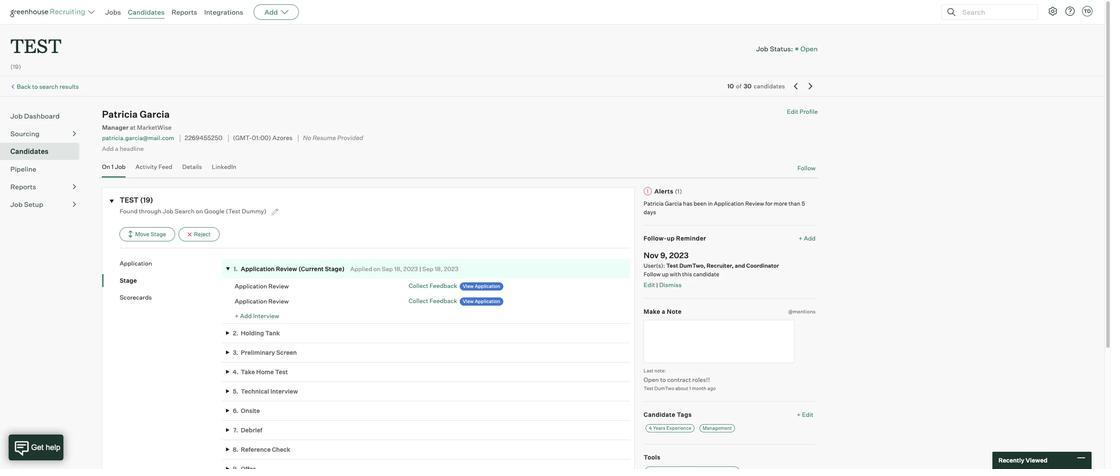 Task type: locate. For each thing, give the bounding box(es) containing it.
test left dumtwo
[[644, 385, 653, 391]]

debrief
[[241, 426, 262, 434]]

2 horizontal spatial test
[[666, 262, 678, 269]]

open inside last note: open to contract roles!! test dumtwo               about 1 month               ago
[[644, 376, 659, 383]]

8. reference check
[[233, 446, 290, 453]]

job left 'setup' at the left top of page
[[10, 200, 23, 209]]

18,
[[394, 265, 402, 273], [435, 265, 443, 273]]

reports link left integrations
[[172, 8, 197, 16]]

garcia for patricia garcia manager at marketwise
[[140, 108, 170, 120]]

on right applied in the left bottom of the page
[[373, 265, 381, 273]]

at
[[130, 124, 136, 132]]

on
[[102, 163, 110, 170]]

5.
[[233, 388, 238, 395]]

1 vertical spatial view application link
[[460, 298, 503, 306]]

a for make
[[662, 308, 665, 315]]

configure image
[[1048, 6, 1058, 16]]

a for add
[[115, 145, 118, 152]]

1 vertical spatial stage
[[120, 277, 137, 284]]

0 vertical spatial test
[[666, 262, 678, 269]]

(current
[[298, 265, 324, 273]]

0 horizontal spatial test
[[10, 33, 62, 58]]

2 18, from the left
[[435, 265, 443, 273]]

1 right about
[[689, 385, 691, 391]]

google
[[204, 207, 224, 215]]

activity feed link
[[135, 163, 172, 176]]

+ for + edit
[[797, 411, 801, 418]]

2.
[[233, 329, 238, 337]]

experience
[[666, 425, 691, 431]]

2 application review from the top
[[235, 298, 289, 305]]

on 1 job link
[[102, 163, 126, 176]]

1 vertical spatial collect feedback
[[409, 297, 457, 305]]

open down last
[[644, 376, 659, 383]]

in
[[708, 200, 713, 207]]

follow link
[[797, 164, 816, 172]]

interview up the tank
[[253, 312, 279, 320]]

feed
[[158, 163, 172, 170]]

to up dumtwo
[[660, 376, 666, 383]]

test
[[10, 33, 62, 58], [120, 196, 139, 204]]

+ for + add
[[799, 235, 803, 242]]

test right home in the left bottom of the page
[[275, 368, 288, 376]]

1 vertical spatial garcia
[[665, 200, 682, 207]]

open right status:
[[800, 44, 818, 53]]

0 vertical spatial (19)
[[10, 63, 21, 70]]

collect feedback link for second view application link from the bottom of the page
[[409, 282, 457, 289]]

1 vertical spatial candidates link
[[10, 146, 76, 157]]

through
[[139, 207, 161, 215]]

1
[[111, 163, 114, 170], [689, 385, 691, 391]]

candidate tags
[[644, 411, 692, 418]]

(19)
[[10, 63, 21, 70], [140, 196, 153, 204]]

collect feedback link for second view application link
[[409, 297, 457, 305]]

2 view application from the top
[[463, 299, 500, 305]]

garcia inside patricia garcia has been in application review for more than 5 days
[[665, 200, 682, 207]]

0 vertical spatial candidates link
[[128, 8, 165, 16]]

application inside patricia garcia has been in application review for more than 5 days
[[714, 200, 744, 207]]

1 collect feedback from the top
[[409, 282, 457, 289]]

1 horizontal spatial test
[[120, 196, 139, 204]]

0 horizontal spatial patricia
[[102, 108, 138, 120]]

0 vertical spatial reports link
[[172, 8, 197, 16]]

1 horizontal spatial 1
[[689, 385, 691, 391]]

0 horizontal spatial follow
[[644, 271, 661, 278]]

candidates right the 'jobs' link
[[128, 8, 165, 16]]

test inside nov 9, 2023 user(s): test dumtwo, recruiter, and coordinator follow up with this candidate edit | dismiss
[[666, 262, 678, 269]]

2 vertical spatial test
[[644, 385, 653, 391]]

1 horizontal spatial follow
[[797, 164, 816, 172]]

candidates link
[[128, 8, 165, 16], [10, 146, 76, 157]]

0 horizontal spatial candidates link
[[10, 146, 76, 157]]

follow up 5
[[797, 164, 816, 172]]

2 horizontal spatial 2023
[[669, 250, 689, 260]]

2. holding tank
[[233, 329, 280, 337]]

2 vertical spatial +
[[797, 411, 801, 418]]

view for second view application link
[[463, 299, 474, 305]]

0 vertical spatial collect
[[409, 282, 428, 289]]

application review
[[235, 282, 289, 290], [235, 298, 289, 305]]

garcia up marketwise
[[140, 108, 170, 120]]

add
[[264, 8, 278, 16], [102, 145, 114, 152], [804, 235, 816, 242], [240, 312, 252, 320]]

add inside popup button
[[264, 8, 278, 16]]

1 vertical spatial a
[[662, 308, 665, 315]]

1 vertical spatial collect feedback link
[[409, 297, 457, 305]]

0 horizontal spatial garcia
[[140, 108, 170, 120]]

Search text field
[[960, 6, 1030, 18]]

garcia for patricia garcia has been in application review for more than 5 days
[[665, 200, 682, 207]]

patricia garcia has been in application review for more than 5 days
[[644, 200, 805, 215]]

0 vertical spatial view
[[463, 283, 474, 289]]

reports link down pipeline link
[[10, 182, 76, 192]]

1 view application from the top
[[463, 283, 500, 289]]

application review up '+ add interview' 'link'
[[235, 298, 289, 305]]

years
[[653, 425, 665, 431]]

0 vertical spatial 1
[[111, 163, 114, 170]]

1 vertical spatial candidates
[[10, 147, 48, 156]]

+
[[799, 235, 803, 242], [235, 312, 239, 320], [797, 411, 801, 418]]

up left the with
[[662, 271, 669, 278]]

1 vertical spatial reports
[[10, 183, 36, 191]]

edit inside nov 9, 2023 user(s): test dumtwo, recruiter, and coordinator follow up with this candidate edit | dismiss
[[644, 281, 655, 289]]

review left for
[[745, 200, 764, 207]]

1 horizontal spatial stage
[[151, 231, 166, 238]]

scorecards link
[[120, 293, 222, 302]]

0 horizontal spatial candidates
[[10, 147, 48, 156]]

patricia up days
[[644, 200, 664, 207]]

this
[[682, 271, 692, 278]]

screen
[[276, 349, 297, 356]]

1 vertical spatial application review
[[235, 298, 289, 305]]

2 collect feedback link from the top
[[409, 297, 457, 305]]

1 vertical spatial test
[[120, 196, 139, 204]]

review down 1. application review (current stage)
[[268, 282, 289, 290]]

0 vertical spatial open
[[800, 44, 818, 53]]

1 horizontal spatial (19)
[[140, 196, 153, 204]]

0 vertical spatial collect feedback
[[409, 282, 457, 289]]

0 vertical spatial patricia
[[102, 108, 138, 120]]

follow-up reminder
[[644, 235, 706, 242]]

0 horizontal spatial on
[[196, 207, 203, 215]]

1 horizontal spatial reports link
[[172, 8, 197, 16]]

0 horizontal spatial 1
[[111, 163, 114, 170]]

1 horizontal spatial test
[[644, 385, 653, 391]]

(19) up back
[[10, 63, 21, 70]]

application review for second view application link from the bottom of the page
[[235, 282, 289, 290]]

2 view from the top
[[463, 299, 474, 305]]

been
[[694, 200, 707, 207]]

garcia down alerts (1)
[[665, 200, 682, 207]]

edit link
[[644, 281, 655, 289]]

on right search in the top left of the page
[[196, 207, 203, 215]]

a left headline
[[115, 145, 118, 152]]

0 vertical spatial candidates
[[128, 8, 165, 16]]

1 vertical spatial edit
[[644, 281, 655, 289]]

test for test
[[10, 33, 62, 58]]

application review for second view application link
[[235, 298, 289, 305]]

1 horizontal spatial to
[[660, 376, 666, 383]]

days
[[644, 209, 656, 215]]

patricia inside the patricia garcia manager at marketwise
[[102, 108, 138, 120]]

stage right move
[[151, 231, 166, 238]]

integrations link
[[204, 8, 243, 16]]

0 vertical spatial collect feedback link
[[409, 282, 457, 289]]

8.
[[233, 446, 238, 453]]

dashboard
[[24, 112, 60, 120]]

reference
[[241, 446, 271, 453]]

None text field
[[644, 320, 795, 363]]

0 horizontal spatial to
[[32, 83, 38, 90]]

1 vertical spatial |
[[656, 282, 658, 289]]

marketwise
[[137, 124, 172, 132]]

job setup
[[10, 200, 43, 209]]

of
[[736, 82, 741, 90]]

patricia up manager
[[102, 108, 138, 120]]

1 collect from the top
[[409, 282, 428, 289]]

+ add link
[[799, 234, 816, 243]]

stage inside button
[[151, 231, 166, 238]]

7.
[[233, 426, 238, 434]]

candidates link down sourcing 'link'
[[10, 146, 76, 157]]

viewed
[[1026, 457, 1047, 464]]

candidates down sourcing
[[10, 147, 48, 156]]

0 horizontal spatial |
[[419, 265, 421, 273]]

application review up the '+ add interview'
[[235, 282, 289, 290]]

follow down "user(s):"
[[644, 271, 661, 278]]

0 horizontal spatial reports link
[[10, 182, 76, 192]]

a left note
[[662, 308, 665, 315]]

0 vertical spatial test
[[10, 33, 62, 58]]

has
[[683, 200, 692, 207]]

1 vertical spatial follow
[[644, 271, 661, 278]]

1 horizontal spatial garcia
[[665, 200, 682, 207]]

stage link
[[120, 276, 222, 285]]

0 horizontal spatial sep
[[382, 265, 393, 273]]

interview
[[253, 312, 279, 320], [270, 388, 298, 395]]

1 vertical spatial (19)
[[140, 196, 153, 204]]

0 horizontal spatial test
[[275, 368, 288, 376]]

0 vertical spatial stage
[[151, 231, 166, 238]]

1 vertical spatial patricia
[[644, 200, 664, 207]]

1 application review from the top
[[235, 282, 289, 290]]

0 vertical spatial |
[[419, 265, 421, 273]]

1 feedback from the top
[[430, 282, 457, 289]]

coordinator
[[746, 262, 779, 269]]

0 horizontal spatial reports
[[10, 183, 36, 191]]

stage up scorecards
[[120, 277, 137, 284]]

2 feedback from the top
[[430, 297, 457, 305]]

0 vertical spatial up
[[667, 235, 675, 242]]

0 vertical spatial interview
[[253, 312, 279, 320]]

(19) up the through
[[140, 196, 153, 204]]

details link
[[182, 163, 202, 176]]

4 years experience
[[649, 425, 691, 431]]

and
[[735, 262, 745, 269]]

to right back
[[32, 83, 38, 90]]

1 horizontal spatial a
[[662, 308, 665, 315]]

test up the with
[[666, 262, 678, 269]]

reports link
[[172, 8, 197, 16], [10, 182, 76, 192]]

reports down pipeline
[[10, 183, 36, 191]]

0 vertical spatial on
[[196, 207, 203, 215]]

1 sep from the left
[[382, 265, 393, 273]]

0 vertical spatial a
[[115, 145, 118, 152]]

patricia garcia manager at marketwise
[[102, 108, 172, 132]]

1 vertical spatial to
[[660, 376, 666, 383]]

feedback for second view application link from the bottom of the page
[[430, 282, 457, 289]]

setup
[[24, 200, 43, 209]]

review left (current
[[276, 265, 297, 273]]

1 horizontal spatial candidates
[[128, 8, 165, 16]]

1 horizontal spatial 18,
[[435, 265, 443, 273]]

1 vertical spatial +
[[235, 312, 239, 320]]

note:
[[654, 368, 666, 374]]

interview down home in the left bottom of the page
[[270, 388, 298, 395]]

collect for collect feedback link corresponding to second view application link from the bottom of the page
[[409, 282, 428, 289]]

1 vertical spatial view
[[463, 299, 474, 305]]

0 vertical spatial application review
[[235, 282, 289, 290]]

review inside patricia garcia has been in application review for more than 5 days
[[745, 200, 764, 207]]

month
[[692, 385, 706, 391]]

job for job dashboard
[[10, 112, 23, 120]]

0 vertical spatial +
[[799, 235, 803, 242]]

1 collect feedback link from the top
[[409, 282, 457, 289]]

follow-
[[644, 235, 667, 242]]

note
[[667, 308, 682, 315]]

1 vertical spatial collect
[[409, 297, 428, 305]]

open
[[800, 44, 818, 53], [644, 376, 659, 383]]

collect feedback for second view application link
[[409, 297, 457, 305]]

+ edit link
[[795, 409, 816, 421]]

patricia inside patricia garcia has been in application review for more than 5 days
[[644, 200, 664, 207]]

candidates link right the 'jobs' link
[[128, 8, 165, 16]]

0 vertical spatial feedback
[[430, 282, 457, 289]]

dumtwo,
[[679, 262, 705, 269]]

1 vertical spatial view application
[[463, 299, 500, 305]]

1 horizontal spatial |
[[656, 282, 658, 289]]

reports
[[172, 8, 197, 16], [10, 183, 36, 191]]

1 horizontal spatial sep
[[422, 265, 433, 273]]

1 vertical spatial 1
[[689, 385, 691, 391]]

collect
[[409, 282, 428, 289], [409, 297, 428, 305]]

2 collect feedback from the top
[[409, 297, 457, 305]]

add button
[[254, 4, 299, 20]]

0 horizontal spatial 18,
[[394, 265, 402, 273]]

1 vertical spatial interview
[[270, 388, 298, 395]]

1 vertical spatial on
[[373, 265, 381, 273]]

2 horizontal spatial edit
[[802, 411, 813, 418]]

application
[[714, 200, 744, 207], [120, 260, 152, 267], [241, 265, 275, 273], [235, 282, 267, 290], [475, 283, 500, 289], [235, 298, 267, 305], [475, 299, 500, 305]]

to inside last note: open to contract roles!! test dumtwo               about 1 month               ago
[[660, 376, 666, 383]]

1 horizontal spatial reports
[[172, 8, 197, 16]]

0 vertical spatial reports
[[172, 8, 197, 16]]

+ for + add interview
[[235, 312, 239, 320]]

1 horizontal spatial candidates link
[[128, 8, 165, 16]]

2 vertical spatial edit
[[802, 411, 813, 418]]

1 right on
[[111, 163, 114, 170]]

job up sourcing
[[10, 112, 23, 120]]

pipeline link
[[10, 164, 76, 174]]

found through job search on google (test dummy)
[[120, 207, 268, 215]]

job status:
[[756, 44, 793, 53]]

review up '+ add interview' 'link'
[[268, 298, 289, 305]]

greenhouse recruiting image
[[10, 7, 88, 17]]

feedback
[[430, 282, 457, 289], [430, 297, 457, 305]]

0 vertical spatial follow
[[797, 164, 816, 172]]

0 horizontal spatial (19)
[[10, 63, 21, 70]]

preliminary
[[241, 349, 275, 356]]

1 vertical spatial test
[[275, 368, 288, 376]]

reports left integrations
[[172, 8, 197, 16]]

0 vertical spatial view application link
[[460, 283, 503, 291]]

garcia inside the patricia garcia manager at marketwise
[[140, 108, 170, 120]]

0 vertical spatial edit
[[787, 108, 798, 115]]

0 horizontal spatial open
[[644, 376, 659, 383]]

view application for second view application link from the bottom of the page
[[463, 283, 500, 289]]

(gmt-01:00) azores
[[233, 134, 293, 142]]

provided
[[337, 134, 363, 142]]

headline
[[120, 145, 144, 152]]

test down the greenhouse recruiting image
[[10, 33, 62, 58]]

1 view from the top
[[463, 283, 474, 289]]

application link
[[120, 259, 222, 268]]

2 collect from the top
[[409, 297, 428, 305]]

td
[[1084, 8, 1091, 14]]

1 horizontal spatial edit
[[787, 108, 798, 115]]

0 horizontal spatial edit
[[644, 281, 655, 289]]

1 vertical spatial feedback
[[430, 297, 457, 305]]

job left status:
[[756, 44, 768, 53]]

up up 9,
[[667, 235, 675, 242]]

test up found
[[120, 196, 139, 204]]

interview for + add interview
[[253, 312, 279, 320]]

0 vertical spatial garcia
[[140, 108, 170, 120]]

job for job status:
[[756, 44, 768, 53]]

2 sep from the left
[[422, 265, 433, 273]]



Task type: vqa. For each thing, say whether or not it's contained in the screenshot.
18,
yes



Task type: describe. For each thing, give the bounding box(es) containing it.
3. preliminary screen
[[233, 349, 297, 356]]

1.
[[233, 265, 238, 273]]

tools
[[644, 454, 660, 461]]

interview for 5. technical interview
[[270, 388, 298, 395]]

collect for collect feedback link associated with second view application link
[[409, 297, 428, 305]]

1 horizontal spatial open
[[800, 44, 818, 53]]

+ add interview link
[[235, 312, 279, 320]]

job right on
[[115, 163, 126, 170]]

1 horizontal spatial 2023
[[444, 265, 459, 273]]

recently
[[998, 457, 1024, 464]]

alerts
[[654, 187, 673, 195]]

back
[[17, 83, 31, 90]]

more
[[774, 200, 787, 207]]

9,
[[660, 250, 668, 260]]

job dashboard link
[[10, 111, 76, 121]]

integrations
[[204, 8, 243, 16]]

back to search results
[[17, 83, 79, 90]]

10
[[727, 82, 734, 90]]

patricia for patricia garcia manager at marketwise
[[102, 108, 138, 120]]

1 vertical spatial reports link
[[10, 182, 76, 192]]

nov
[[644, 250, 659, 260]]

1 inside last note: open to contract roles!! test dumtwo               about 1 month               ago
[[689, 385, 691, 391]]

check
[[272, 446, 290, 453]]

for
[[765, 200, 773, 207]]

applied
[[350, 265, 372, 273]]

technical
[[241, 388, 269, 395]]

job dashboard
[[10, 112, 60, 120]]

management link
[[700, 424, 735, 432]]

2 view application link from the top
[[460, 298, 503, 306]]

td button
[[1080, 4, 1094, 18]]

dismiss
[[659, 281, 682, 289]]

1. application review (current stage)
[[233, 265, 345, 273]]

last
[[644, 368, 653, 374]]

edit profile
[[787, 108, 818, 115]]

search
[[39, 83, 58, 90]]

1 horizontal spatial on
[[373, 265, 381, 273]]

no
[[303, 134, 311, 142]]

applied on  sep 18, 2023 | sep 18, 2023
[[350, 265, 459, 273]]

patricia.garcia@mail.com link
[[102, 134, 174, 142]]

scorecards
[[120, 294, 152, 301]]

job left search in the top left of the page
[[163, 207, 173, 215]]

| inside nov 9, 2023 user(s): test dumtwo, recruiter, and coordinator follow up with this candidate edit | dismiss
[[656, 282, 658, 289]]

alerts (1)
[[654, 187, 682, 195]]

sourcing
[[10, 129, 40, 138]]

5
[[802, 200, 805, 207]]

1 18, from the left
[[394, 265, 402, 273]]

reminder
[[676, 235, 706, 242]]

onsite
[[241, 407, 260, 414]]

@mentions
[[788, 308, 816, 315]]

up inside nov 9, 2023 user(s): test dumtwo, recruiter, and coordinator follow up with this candidate edit | dismiss
[[662, 271, 669, 278]]

0 vertical spatial to
[[32, 83, 38, 90]]

on 1 job
[[102, 163, 126, 170]]

feedback for second view application link
[[430, 297, 457, 305]]

recruiter,
[[707, 262, 734, 269]]

patricia for patricia garcia has been in application review for more than 5 days
[[644, 200, 664, 207]]

make a note
[[644, 308, 682, 315]]

1 view application link from the top
[[460, 283, 503, 291]]

candidates
[[754, 82, 785, 90]]

activity feed
[[135, 163, 172, 170]]

follow inside nov 9, 2023 user(s): test dumtwo, recruiter, and coordinator follow up with this candidate edit | dismiss
[[644, 271, 661, 278]]

found
[[120, 207, 138, 215]]

results
[[60, 83, 79, 90]]

details
[[182, 163, 202, 170]]

+ add
[[799, 235, 816, 242]]

recently viewed
[[998, 457, 1047, 464]]

activity
[[135, 163, 157, 170]]

holding
[[241, 329, 264, 337]]

5. technical interview
[[233, 388, 298, 395]]

reject
[[194, 231, 211, 238]]

resume
[[313, 134, 336, 142]]

move stage button
[[120, 227, 175, 242]]

view for second view application link from the bottom of the page
[[463, 283, 474, 289]]

take
[[241, 368, 255, 376]]

move
[[135, 231, 149, 238]]

collect feedback for second view application link from the bottom of the page
[[409, 282, 457, 289]]

0 horizontal spatial stage
[[120, 277, 137, 284]]

than
[[789, 200, 800, 207]]

test for test (19)
[[120, 196, 139, 204]]

+ edit
[[797, 411, 813, 418]]

about
[[675, 385, 688, 391]]

4.
[[233, 368, 239, 376]]

30
[[744, 82, 752, 90]]

patricia.garcia@mail.com
[[102, 134, 174, 142]]

dumtwo
[[654, 385, 674, 391]]

jobs
[[105, 8, 121, 16]]

+ add interview
[[235, 312, 279, 320]]

last note: open to contract roles!! test dumtwo               about 1 month               ago
[[644, 368, 716, 391]]

4
[[649, 425, 652, 431]]

view application for second view application link
[[463, 299, 500, 305]]

reject button
[[178, 227, 220, 242]]

no resume provided
[[303, 134, 363, 142]]

job setup link
[[10, 199, 76, 210]]

sourcing link
[[10, 129, 76, 139]]

2023 inside nov 9, 2023 user(s): test dumtwo, recruiter, and coordinator follow up with this candidate edit | dismiss
[[669, 250, 689, 260]]

contract
[[667, 376, 691, 383]]

test inside last note: open to contract roles!! test dumtwo               about 1 month               ago
[[644, 385, 653, 391]]

job for job setup
[[10, 200, 23, 209]]

manager
[[102, 124, 129, 132]]

tank
[[265, 329, 280, 337]]

user(s):
[[644, 262, 665, 269]]

pipeline
[[10, 165, 36, 173]]

0 horizontal spatial 2023
[[403, 265, 418, 273]]

search
[[175, 207, 195, 215]]



